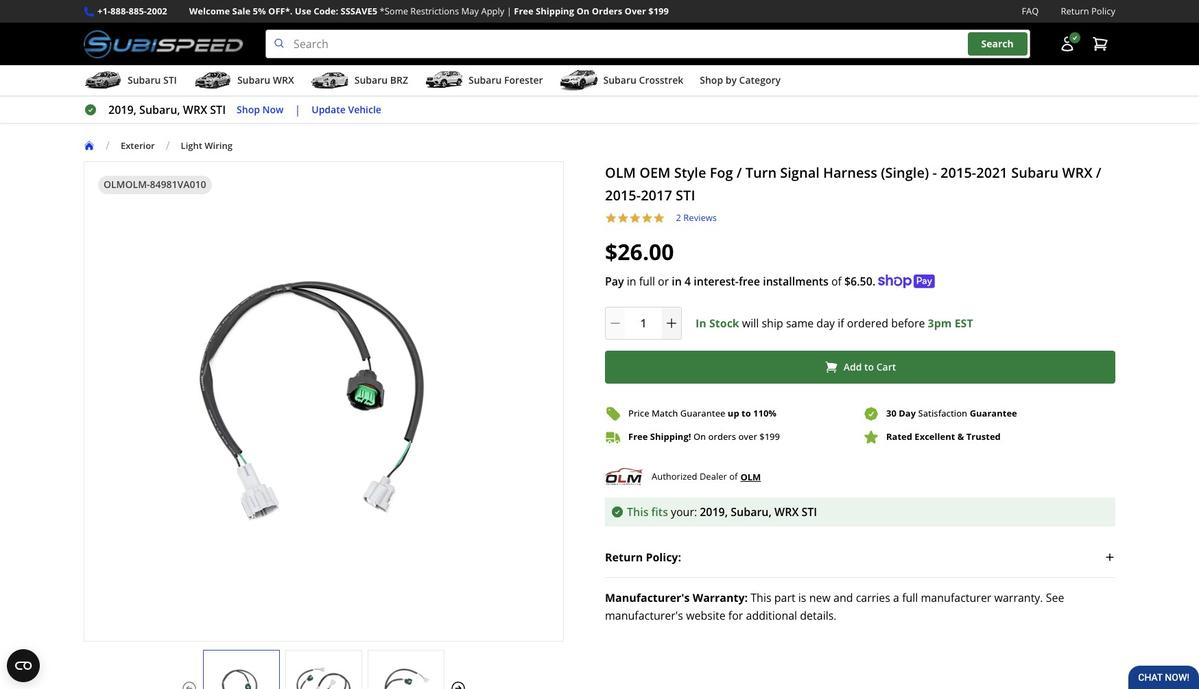 Task type: vqa. For each thing, say whether or not it's contained in the screenshot.
the WRX in "Subaru WRX" dropdown button
no



Task type: locate. For each thing, give the bounding box(es) containing it.
warranty.
[[995, 590, 1044, 605]]

star image
[[617, 212, 629, 224], [629, 212, 641, 224], [653, 212, 665, 224]]

to right up
[[742, 407, 751, 419]]

2 star image from the left
[[641, 212, 653, 224]]

new
[[810, 590, 831, 605]]

1 vertical spatial subaru,
[[731, 504, 772, 519]]

1 horizontal spatial 2015-
[[941, 163, 977, 182]]

of left $6.50
[[832, 274, 842, 289]]

will
[[742, 315, 759, 331]]

exterior link
[[121, 139, 166, 151], [121, 139, 155, 151]]

$26.00
[[605, 237, 674, 266]]

4
[[685, 274, 691, 289]]

wrx inside olm oem style fog / turn signal harness (single) - 2015-2021 subaru wrx / 2015-2017 sti
[[1063, 163, 1093, 182]]

policy
[[1092, 5, 1116, 17]]

this
[[627, 504, 649, 519], [751, 590, 772, 605]]

subaru up shop now on the left top of the page
[[237, 74, 271, 87]]

0 horizontal spatial in
[[627, 274, 637, 289]]

0 vertical spatial on
[[577, 5, 590, 17]]

this left fits
[[627, 504, 649, 519]]

2 guarantee from the left
[[970, 407, 1018, 419]]

0 vertical spatial shop
[[700, 74, 723, 87]]

excellent
[[915, 430, 956, 443]]

shop inside dropdown button
[[700, 74, 723, 87]]

1 vertical spatial $199
[[760, 430, 780, 443]]

this for part
[[751, 590, 772, 605]]

1 vertical spatial full
[[903, 590, 919, 605]]

subaru for subaru crosstrek
[[604, 74, 637, 87]]

this for fits
[[627, 504, 649, 519]]

olm left the oem on the top right of the page
[[605, 163, 636, 182]]

subaru inside dropdown button
[[604, 74, 637, 87]]

subaru sti button
[[84, 68, 177, 95]]

1 horizontal spatial star image
[[641, 212, 653, 224]]

update
[[312, 103, 346, 116]]

0 vertical spatial olm
[[605, 163, 636, 182]]

see
[[1046, 590, 1065, 605]]

1 horizontal spatial to
[[865, 360, 874, 373]]

$199
[[649, 5, 669, 17], [760, 430, 780, 443]]

0 vertical spatial of
[[832, 274, 842, 289]]

part
[[775, 590, 796, 605]]

1 vertical spatial to
[[742, 407, 751, 419]]

manufacturer's
[[605, 608, 684, 623]]

return policy: button
[[605, 537, 1116, 577]]

wrx inside dropdown button
[[273, 74, 294, 87]]

search
[[982, 37, 1014, 50]]

subaru inside dropdown button
[[237, 74, 271, 87]]

full left "or"
[[639, 274, 655, 289]]

1 vertical spatial 2019,
[[700, 504, 728, 519]]

1 star image from the left
[[605, 212, 617, 224]]

this part is new and carries a full manufacturer warranty. see manufacturer's website for additional details.
[[605, 590, 1065, 623]]

free
[[514, 5, 534, 17], [629, 430, 648, 443]]

0 horizontal spatial |
[[295, 102, 301, 117]]

1 horizontal spatial guarantee
[[970, 407, 1018, 419]]

guarantee up trusted
[[970, 407, 1018, 419]]

over
[[739, 430, 758, 443]]

signal
[[781, 163, 820, 182]]

2019, down subaru sti dropdown button
[[108, 102, 137, 117]]

0 horizontal spatial full
[[639, 274, 655, 289]]

search button
[[968, 33, 1028, 56]]

in right pay
[[627, 274, 637, 289]]

faq
[[1022, 5, 1039, 17]]

1 vertical spatial this
[[751, 590, 772, 605]]

star image up $26.00
[[605, 212, 617, 224]]

turn
[[746, 163, 777, 182]]

rated excellent & trusted
[[887, 430, 1001, 443]]

light wiring link
[[181, 139, 244, 151], [181, 139, 233, 151]]

| right now
[[295, 102, 301, 117]]

subaru left brz
[[355, 74, 388, 87]]

sti down "style"
[[676, 186, 696, 205]]

0 vertical spatial free
[[514, 5, 534, 17]]

olm right dealer
[[741, 471, 761, 483]]

subaru right 2021
[[1012, 163, 1059, 182]]

1 horizontal spatial return
[[1061, 5, 1090, 17]]

carries
[[856, 590, 891, 605]]

subaru, down olm link
[[731, 504, 772, 519]]

0 horizontal spatial on
[[577, 5, 590, 17]]

0 horizontal spatial free
[[514, 5, 534, 17]]

1 vertical spatial olm
[[741, 471, 761, 483]]

star image
[[605, 212, 617, 224], [641, 212, 653, 224]]

0 horizontal spatial 2015-
[[605, 186, 641, 205]]

of left olm link
[[730, 470, 738, 483]]

exterior
[[121, 139, 155, 151]]

same
[[786, 315, 814, 331]]

pay in full or in 4 interest-free installments of $6.50 .
[[605, 274, 876, 289]]

0 vertical spatial |
[[507, 5, 512, 17]]

guarantee up the free shipping! on orders over $199
[[681, 407, 726, 419]]

0 horizontal spatial star image
[[605, 212, 617, 224]]

1 vertical spatial free
[[629, 430, 648, 443]]

guarantee
[[681, 407, 726, 419], [970, 407, 1018, 419]]

*some
[[380, 5, 408, 17]]

1 horizontal spatial on
[[694, 430, 706, 443]]

full right a
[[903, 590, 919, 605]]

free down price
[[629, 430, 648, 443]]

0 vertical spatial subaru,
[[139, 102, 180, 117]]

subaru forester button
[[425, 68, 543, 95]]

olm oem style fog / turn signal harness (single) - 2015-2021 subaru wrx / 2015-2017 sti
[[605, 163, 1102, 205]]

this inside this part is new and carries a full manufacturer warranty. see manufacturer's website for additional details.
[[751, 590, 772, 605]]

1 horizontal spatial |
[[507, 5, 512, 17]]

0 vertical spatial full
[[639, 274, 655, 289]]

2 reviews
[[676, 211, 717, 224]]

2019, right your:
[[700, 504, 728, 519]]

shop pay image
[[879, 274, 936, 288]]

sti down a subaru wrx thumbnail image
[[210, 102, 226, 117]]

day
[[899, 407, 916, 419]]

this fits your: 2019, subaru, wrx sti
[[627, 504, 818, 519]]

subaru wrx
[[237, 74, 294, 87]]

a subaru wrx thumbnail image image
[[193, 70, 232, 91]]

return left 'policy:'
[[605, 550, 643, 565]]

subaru left forester
[[469, 74, 502, 87]]

3pm
[[928, 315, 952, 331]]

1 vertical spatial on
[[694, 430, 706, 443]]

1 horizontal spatial free
[[629, 430, 648, 443]]

2019, subaru, wrx sti
[[108, 102, 226, 117]]

0 horizontal spatial subaru,
[[139, 102, 180, 117]]

and
[[834, 590, 853, 605]]

1 vertical spatial of
[[730, 470, 738, 483]]

subaru for subaru forester
[[469, 74, 502, 87]]

1 horizontal spatial shop
[[700, 74, 723, 87]]

free right apply
[[514, 5, 534, 17]]

shop for shop by category
[[700, 74, 723, 87]]

crosstrek
[[639, 74, 684, 87]]

return inside dropdown button
[[605, 550, 643, 565]]

1 horizontal spatial in
[[672, 274, 682, 289]]

1 vertical spatial 2015-
[[605, 186, 641, 205]]

| right apply
[[507, 5, 512, 17]]

return for return policy:
[[605, 550, 643, 565]]

2015- right -
[[941, 163, 977, 182]]

0 vertical spatial to
[[865, 360, 874, 373]]

olm
[[605, 163, 636, 182], [741, 471, 761, 483]]

0 horizontal spatial return
[[605, 550, 643, 565]]

+1-888-885-2002 link
[[97, 4, 167, 19]]

fits
[[652, 504, 668, 519]]

1 horizontal spatial of
[[832, 274, 842, 289]]

shop
[[700, 74, 723, 87], [237, 103, 260, 116]]

of
[[832, 274, 842, 289], [730, 470, 738, 483]]

subaru wrx button
[[193, 68, 294, 95]]

warranty:
[[693, 590, 748, 605]]

in
[[696, 315, 707, 331]]

subispeed logo image
[[84, 30, 244, 58]]

0 horizontal spatial this
[[627, 504, 649, 519]]

shop now link
[[237, 102, 284, 118]]

0 vertical spatial return
[[1061, 5, 1090, 17]]

-
[[933, 163, 937, 182]]

84981va010
[[150, 178, 206, 191]]

2019,
[[108, 102, 137, 117], [700, 504, 728, 519]]

olm image
[[605, 467, 644, 486]]

now
[[263, 103, 284, 116]]

star image down 2017
[[629, 212, 641, 224]]

full
[[639, 274, 655, 289], [903, 590, 919, 605]]

sti up 2019, subaru, wrx sti on the top left of page
[[163, 74, 177, 87]]

in left the "4"
[[672, 274, 682, 289]]

of inside authorized dealer of olm
[[730, 470, 738, 483]]

by
[[726, 74, 737, 87]]

0 vertical spatial $199
[[649, 5, 669, 17]]

None number field
[[605, 307, 682, 339]]

installments
[[763, 274, 829, 289]]

shop left now
[[237, 103, 260, 116]]

sti inside dropdown button
[[163, 74, 177, 87]]

interest-
[[694, 274, 739, 289]]

fog
[[710, 163, 733, 182]]

your:
[[671, 504, 697, 519]]

subaru, down subaru sti
[[139, 102, 180, 117]]

return left "policy"
[[1061, 5, 1090, 17]]

sti up return policy: dropdown button
[[802, 504, 818, 519]]

cart
[[877, 360, 897, 373]]

to right the add
[[865, 360, 874, 373]]

0 vertical spatial this
[[627, 504, 649, 519]]

increment image
[[665, 316, 679, 330]]

shop left by
[[700, 74, 723, 87]]

3 star image from the left
[[653, 212, 665, 224]]

orders
[[592, 5, 623, 17]]

1 horizontal spatial this
[[751, 590, 772, 605]]

star image left 2
[[653, 212, 665, 224]]

0 horizontal spatial of
[[730, 470, 738, 483]]

subaru left crosstrek
[[604, 74, 637, 87]]

star image down 2017
[[641, 212, 653, 224]]

full inside this part is new and carries a full manufacturer warranty. see manufacturer's website for additional details.
[[903, 590, 919, 605]]

0 horizontal spatial guarantee
[[681, 407, 726, 419]]

star image up $26.00
[[617, 212, 629, 224]]

manufacturer's
[[605, 590, 690, 605]]

0 horizontal spatial olm
[[605, 163, 636, 182]]

olmolm-84981va010 olm oem style fog / turn signal harness - 2015-2021 subaru wrx / 2015-2017 sti, image
[[84, 243, 563, 560], [204, 664, 279, 689], [286, 664, 362, 689], [369, 664, 444, 689]]

subaru up 2019, subaru, wrx sti on the top left of page
[[128, 74, 161, 87]]

2015- down the oem on the top right of the page
[[605, 186, 641, 205]]

manufacturer's warranty:
[[605, 590, 748, 605]]

subaru for subaru brz
[[355, 74, 388, 87]]

day
[[817, 315, 835, 331]]

rated
[[887, 430, 913, 443]]

1 vertical spatial shop
[[237, 103, 260, 116]]

apply
[[481, 5, 505, 17]]

/
[[106, 138, 110, 153], [166, 138, 170, 153], [737, 163, 742, 182], [1097, 163, 1102, 182]]

pay
[[605, 274, 624, 289]]

1 vertical spatial |
[[295, 102, 301, 117]]

|
[[507, 5, 512, 17], [295, 102, 301, 117]]

2015-
[[941, 163, 977, 182], [605, 186, 641, 205]]

this up additional
[[751, 590, 772, 605]]

1 horizontal spatial full
[[903, 590, 919, 605]]

0 horizontal spatial 2019,
[[108, 102, 137, 117]]

1 horizontal spatial $199
[[760, 430, 780, 443]]

0 horizontal spatial shop
[[237, 103, 260, 116]]

1 vertical spatial return
[[605, 550, 643, 565]]

1 horizontal spatial olm
[[741, 471, 761, 483]]



Task type: describe. For each thing, give the bounding box(es) containing it.
vehicle
[[348, 103, 382, 116]]

price match guarantee up to 110%
[[629, 407, 777, 419]]

exterior link up olmolm-84981va010
[[121, 139, 166, 151]]

return policy link
[[1061, 4, 1116, 19]]

brz
[[390, 74, 408, 87]]

a
[[894, 590, 900, 605]]

sale
[[232, 5, 251, 17]]

subaru crosstrek
[[604, 74, 684, 87]]

1 horizontal spatial subaru,
[[731, 504, 772, 519]]

30 day satisfaction guarantee
[[887, 407, 1018, 419]]

$6.50
[[845, 274, 873, 289]]

sssave5
[[341, 5, 378, 17]]

free
[[739, 274, 761, 289]]

shop by category
[[700, 74, 781, 87]]

free shipping! on orders over $199
[[629, 430, 780, 443]]

or
[[658, 274, 669, 289]]

add to cart
[[844, 360, 897, 373]]

match
[[652, 407, 678, 419]]

885-
[[129, 5, 147, 17]]

dealer
[[700, 470, 727, 483]]

add to cart button
[[605, 350, 1116, 383]]

welcome
[[189, 5, 230, 17]]

category
[[740, 74, 781, 87]]

2017
[[641, 186, 673, 205]]

1 guarantee from the left
[[681, 407, 726, 419]]

2 reviews link
[[676, 211, 717, 224]]

decrement image
[[609, 316, 623, 330]]

a subaru brz thumbnail image image
[[311, 70, 349, 91]]

shop now
[[237, 103, 284, 116]]

reviews
[[684, 211, 717, 224]]

2 star image from the left
[[629, 212, 641, 224]]

is
[[799, 590, 807, 605]]

a subaru forester thumbnail image image
[[425, 70, 463, 91]]

satisfaction
[[919, 407, 968, 419]]

0 vertical spatial 2015-
[[941, 163, 977, 182]]

search input field
[[266, 30, 1031, 58]]

details.
[[800, 608, 837, 623]]

return policy
[[1061, 5, 1116, 17]]

2 in from the left
[[672, 274, 682, 289]]

return policy:
[[605, 550, 682, 565]]

up
[[728, 407, 740, 419]]

ship
[[762, 315, 784, 331]]

5%
[[253, 5, 266, 17]]

code:
[[314, 5, 338, 17]]

subaru brz button
[[311, 68, 408, 95]]

shop by category button
[[700, 68, 781, 95]]

subaru for subaru sti
[[128, 74, 161, 87]]

subaru brz
[[355, 74, 408, 87]]

subaru for subaru wrx
[[237, 74, 271, 87]]

wiring
[[205, 139, 233, 151]]

olmolm-
[[104, 178, 150, 191]]

update vehicle button
[[312, 102, 382, 118]]

2
[[676, 211, 682, 224]]

before
[[892, 315, 926, 331]]

orders
[[709, 430, 736, 443]]

olm inside olm oem style fog / turn signal harness (single) - 2015-2021 subaru wrx / 2015-2017 sti
[[605, 163, 636, 182]]

if
[[838, 315, 845, 331]]

additional
[[746, 608, 798, 623]]

return for return policy
[[1061, 5, 1090, 17]]

subaru crosstrek button
[[560, 68, 684, 95]]

shipping
[[536, 5, 574, 17]]

price
[[629, 407, 650, 419]]

over
[[625, 5, 646, 17]]

+1-
[[97, 5, 111, 17]]

subaru sti
[[128, 74, 177, 87]]

olmolm-84981va010
[[104, 178, 206, 191]]

oem
[[640, 163, 671, 182]]

sti inside olm oem style fog / turn signal harness (single) - 2015-2021 subaru wrx / 2015-2017 sti
[[676, 186, 696, 205]]

go to right image image
[[450, 680, 467, 689]]

olm inside authorized dealer of olm
[[741, 471, 761, 483]]

update vehicle
[[312, 103, 382, 116]]

1 in from the left
[[627, 274, 637, 289]]

light wiring
[[181, 139, 233, 151]]

shipping!
[[650, 430, 691, 443]]

exterior link up olmolm-
[[121, 139, 155, 151]]

est
[[955, 315, 974, 331]]

to inside add to cart button
[[865, 360, 874, 373]]

1 horizontal spatial 2019,
[[700, 504, 728, 519]]

open widget image
[[7, 649, 40, 682]]

888-
[[111, 5, 129, 17]]

home image
[[84, 140, 95, 151]]

button image
[[1060, 36, 1076, 52]]

a subaru sti thumbnail image image
[[84, 70, 122, 91]]

2021
[[977, 163, 1008, 182]]

0 horizontal spatial $199
[[649, 5, 669, 17]]

subaru inside olm oem style fog / turn signal harness (single) - 2015-2021 subaru wrx / 2015-2017 sti
[[1012, 163, 1059, 182]]

&
[[958, 430, 965, 443]]

forester
[[504, 74, 543, 87]]

1 star image from the left
[[617, 212, 629, 224]]

0 vertical spatial 2019,
[[108, 102, 137, 117]]

.
[[873, 274, 876, 289]]

add
[[844, 360, 862, 373]]

trusted
[[967, 430, 1001, 443]]

manufacturer
[[921, 590, 992, 605]]

shop for shop now
[[237, 103, 260, 116]]

olm link
[[741, 469, 761, 484]]

a subaru crosstrek thumbnail image image
[[560, 70, 598, 91]]

authorized dealer of olm
[[652, 470, 761, 483]]

ordered
[[847, 315, 889, 331]]

0 horizontal spatial to
[[742, 407, 751, 419]]

may
[[462, 5, 479, 17]]

website
[[686, 608, 726, 623]]

(single)
[[881, 163, 930, 182]]



